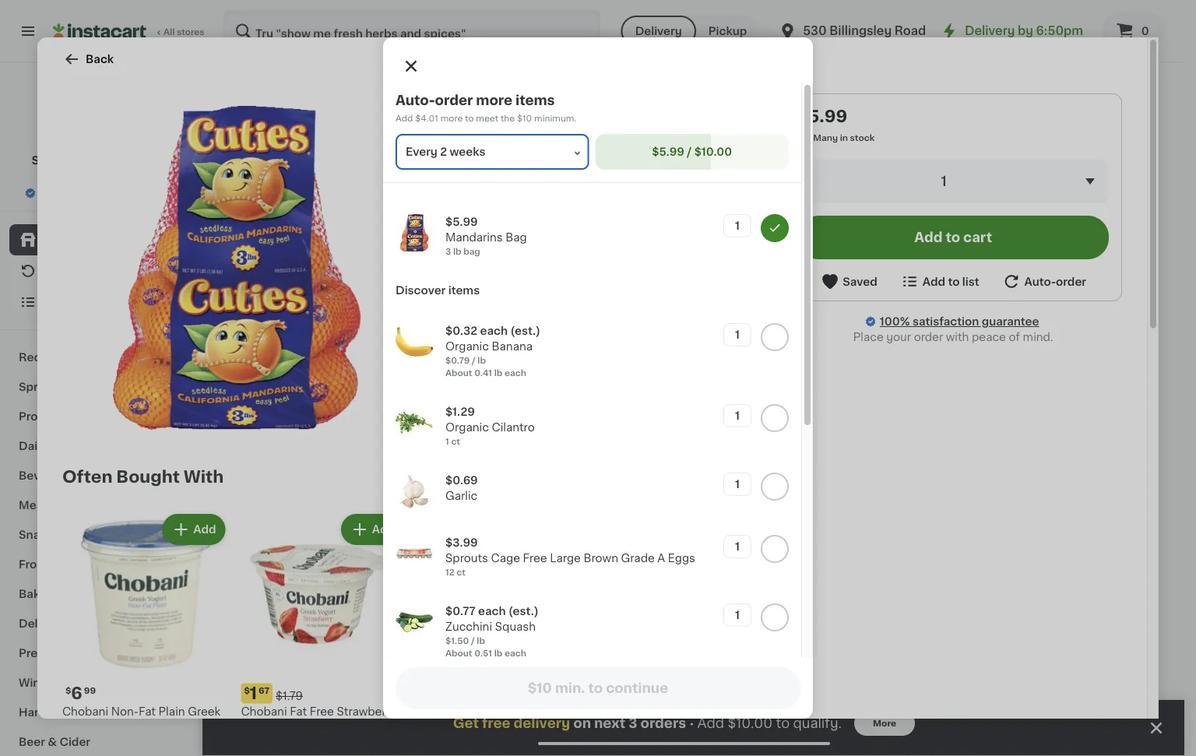 Task type: vqa. For each thing, say whether or not it's contained in the screenshot.
items
yes



Task type: locate. For each thing, give the bounding box(es) containing it.
1 vertical spatial $10.00
[[728, 717, 773, 730]]

ct right 12
[[457, 568, 466, 577]]

about up $1.29
[[445, 369, 472, 377]]

all left the (30+)
[[1003, 714, 1016, 725]]

3 inside $3.88 original price: $4.49 element
[[1019, 288, 1030, 305]]

0 vertical spatial 0.41
[[262, 336, 279, 345]]

all stores link
[[53, 9, 206, 53]]

$0.79 down $0.32
[[445, 356, 470, 365]]

& right dairy
[[52, 441, 61, 452]]

2 all from the top
[[1003, 714, 1016, 725]]

2 99 from the left
[[620, 686, 632, 695]]

zucchini squash image
[[396, 604, 433, 641]]

product group
[[234, 137, 377, 366], [389, 137, 532, 366], [544, 137, 687, 353], [700, 137, 843, 353], [855, 137, 998, 334], [1010, 137, 1153, 334], [234, 449, 377, 665], [389, 449, 532, 646], [700, 449, 843, 676], [1010, 449, 1153, 646], [62, 511, 229, 747], [241, 511, 407, 747], [599, 511, 765, 756]]

100% satisfaction guarantee button
[[24, 184, 174, 199]]

wine link
[[9, 668, 189, 698]]

non- inside chobani non-fat plain greek yogurt
[[111, 706, 139, 717]]

banana down the $0.32 each (estimated) 'element'
[[280, 309, 321, 320]]

mandarins up meet
[[428, 95, 520, 111]]

wine inside love beets white wine & balsamic beets
[[798, 620, 826, 631]]

$10
[[517, 114, 532, 123]]

$5.99 / $10.00
[[652, 146, 732, 157]]

1 vertical spatial fresh
[[234, 400, 282, 416]]

1 button for garlic
[[723, 473, 752, 496]]

bag inside mandarins bag 3 lb bag
[[523, 95, 557, 111]]

each right '32' at the top left of page
[[273, 287, 304, 299]]

auto- inside the auto-order more items add $4.01 more to meet the $10 minimum.
[[396, 94, 435, 107]]

0 horizontal spatial chobani
[[62, 706, 108, 717]]

1 vertical spatial wine
[[19, 678, 47, 688]]

guarantee
[[120, 189, 165, 197], [982, 316, 1039, 327]]

1 50 from the left
[[407, 600, 418, 609]]

cilantro
[[492, 422, 535, 433]]

place
[[853, 332, 884, 343]]

(est.) inside $ 0 25 each (est.)
[[463, 287, 496, 299]]

fresh left fruit
[[234, 88, 282, 105]]

2 1 button from the top
[[723, 323, 752, 347]]

0 horizontal spatial delivery
[[635, 26, 682, 37]]

3 item carousel region from the top
[[234, 704, 1153, 756]]

non-
[[277, 271, 299, 280], [898, 271, 920, 280], [1054, 271, 1076, 280], [277, 583, 299, 591], [111, 706, 139, 717]]

treatment tracker modal dialog
[[202, 700, 1185, 756]]

100% satisfaction guarantee up with
[[880, 316, 1039, 327]]

1 vertical spatial $0.79
[[445, 356, 470, 365]]

& for candy
[[62, 530, 71, 540]]

organic non-gmo up 49
[[235, 583, 322, 591]]

fresh left vegetables at the left bottom
[[234, 400, 282, 416]]

stock
[[850, 134, 875, 142], [752, 340, 777, 348], [286, 352, 311, 361], [441, 352, 466, 361], [286, 651, 311, 660]]

$0.25 each (estimated) element
[[389, 286, 532, 306]]

1 container from the left
[[880, 324, 923, 333]]

organic up oz
[[1010, 309, 1054, 320]]

greek inside chobani no fat vanilla greek yogurt
[[724, 706, 757, 717]]

$0.79 down $ 0 32 on the top of page
[[234, 324, 258, 333]]

$ up oz
[[1014, 289, 1019, 297]]

0 vertical spatial satisfaction
[[66, 189, 118, 197]]

ct
[[550, 324, 559, 333], [451, 437, 460, 446], [457, 568, 466, 577], [395, 635, 404, 644]]

0 horizontal spatial order
[[435, 94, 473, 107]]

stonyfield
[[420, 706, 476, 717]]

greek right the vanilla
[[724, 706, 757, 717]]

2 vertical spatial $5.99
[[445, 217, 478, 227]]

mandarins down $10
[[496, 161, 553, 172]]

$5.99 for $5.99 mandarins bag 3 lb bag
[[445, 217, 478, 227]]

0 inside 'element'
[[242, 288, 254, 305]]

many in stock
[[813, 134, 875, 142], [249, 352, 311, 361], [405, 352, 466, 361], [249, 651, 311, 660]]

best sellers
[[234, 711, 336, 728]]

add inside add to list button
[[923, 276, 945, 287]]

1 horizontal spatial satisfaction
[[913, 316, 979, 327]]

0 horizontal spatial guarantee
[[120, 189, 165, 197]]

by
[[1018, 25, 1033, 37]]

3 right 'next'
[[629, 717, 637, 730]]

discover
[[396, 285, 446, 296]]

beverages down 'dairy & eggs'
[[19, 470, 78, 481]]

sprouts inside $3.99 sprouts cage free large brown grade a eggs 12 ct
[[445, 553, 488, 564]]

organic inside organic cucumber 1 ct
[[389, 620, 433, 631]]

2 horizontal spatial chobani
[[599, 706, 645, 717]]

beets
[[729, 620, 761, 631], [752, 636, 784, 647]]

0 vertical spatial beverages
[[19, 470, 78, 481]]

(est.) inside the $0.32 each (estimated) 'element'
[[307, 287, 340, 299]]

2 chobani from the left
[[241, 706, 287, 717]]

sprouts up 12
[[445, 553, 488, 564]]

ingredients button
[[428, 143, 766, 159]]

item carousel region containing fresh vegetables
[[234, 393, 1153, 692]]

100% down sprouts farmers market
[[40, 189, 63, 197]]

$3.99
[[445, 537, 478, 548], [739, 605, 771, 616]]

satisfaction up place your order with peace of mind.
[[913, 316, 979, 327]]

ct down $1.29
[[451, 437, 460, 446]]

50 up love on the bottom of the page
[[721, 600, 733, 609]]

sprouts left the farmers
[[32, 155, 76, 166]]

satisfaction
[[66, 189, 118, 197], [913, 316, 979, 327]]

$ 3
[[1014, 288, 1030, 305]]

whole
[[525, 706, 560, 717]]

2 horizontal spatial fat
[[666, 706, 683, 717]]

eggs
[[63, 441, 91, 452], [668, 553, 695, 564]]

3 1 button from the top
[[723, 404, 752, 428]]

1 vertical spatial satisfaction
[[913, 316, 979, 327]]

produce link
[[9, 402, 189, 431]]

& inside love beets white wine & balsamic beets
[[828, 620, 837, 631]]

organic inside organic raspberries 6 oz container
[[1010, 309, 1054, 320]]

& for cider
[[48, 737, 57, 748]]

organic inside organic banana $0.79 / lb about 0.41 lb each
[[234, 309, 277, 320]]

5 1 button from the top
[[723, 535, 752, 558]]

0 horizontal spatial auto-
[[396, 94, 435, 107]]

$10.00
[[694, 146, 732, 157], [728, 717, 773, 730]]

main content
[[202, 62, 1185, 756]]

order inside the auto-order more items add $4.01 more to meet the $10 minimum.
[[435, 94, 473, 107]]

1 button for sprouts cage free large brown grade a eggs
[[723, 535, 752, 558]]

1 horizontal spatial items
[[516, 94, 555, 107]]

non- up 6 organic blueberries 1 pint container
[[898, 271, 920, 280]]

read
[[428, 177, 457, 188]]

beverages up cider
[[49, 707, 108, 718]]

0 vertical spatial all
[[1003, 91, 1016, 102]]

billingsley
[[830, 25, 892, 37]]

$3.99 up 12
[[445, 537, 478, 548]]

view all (30+) button
[[968, 704, 1066, 735]]

3 right mandarins bag icon on the top of page
[[445, 247, 451, 256]]

ct down $ 1 50
[[395, 635, 404, 644]]

yogurt down stonyfield
[[449, 722, 485, 732]]

to inside treatment tracker modal dialog
[[776, 717, 790, 730]]

1 horizontal spatial 50
[[721, 600, 733, 609]]

to left cart
[[946, 231, 960, 244]]

0 horizontal spatial 99
[[84, 686, 96, 695]]

each up cilantro
[[505, 369, 526, 377]]

about inside $0.32 each (est.) organic banana $0.79 / lb about 0.41 lb each
[[445, 369, 472, 377]]

pickup button
[[696, 16, 760, 47]]

container inside 6 organic blueberries 1 pint container
[[880, 324, 923, 333]]

99 up 'next'
[[620, 686, 632, 695]]

bag inside mandarins bag 3 lb bag
[[451, 118, 472, 129]]

cider
[[60, 737, 90, 748]]

2 horizontal spatial 0
[[1141, 26, 1149, 37]]

more right $4.01
[[441, 114, 463, 123]]

$ left 25
[[392, 289, 398, 297]]

each right $0.32
[[480, 326, 508, 336]]

delivery left pickup button
[[635, 26, 682, 37]]

0 horizontal spatial $0.79
[[234, 324, 258, 333]]

each right 0.43
[[449, 336, 470, 345]]

1 horizontal spatial $0.79
[[445, 356, 470, 365]]

1 horizontal spatial $3.99
[[739, 605, 771, 616]]

$ left '32' at the top left of page
[[237, 289, 242, 297]]

container right 'pint'
[[880, 324, 923, 333]]

greek for chobani non-fat plain greek yogurt
[[188, 706, 221, 717]]

1 inside organic cucumber 1 ct
[[389, 635, 393, 644]]

3 yogurt from the left
[[449, 722, 485, 732]]

100% up your
[[880, 316, 910, 327]]

bag up minimum.
[[523, 95, 557, 111]]

2 horizontal spatial greek
[[724, 706, 757, 717]]

0 horizontal spatial $ 6 99
[[65, 685, 96, 702]]

auto- up $ 3 in the right of the page
[[1025, 276, 1056, 287]]

bought
[[116, 468, 180, 485]]

1 vertical spatial sprouts
[[19, 382, 63, 393]]

greek inside $ 1 67 $1.79 chobani fat free strawberry greek style yogurt
[[241, 722, 274, 732]]

2 vertical spatial sprouts
[[445, 553, 488, 564]]

0 horizontal spatial greek
[[188, 706, 221, 717]]

6 1 button from the top
[[723, 604, 752, 627]]

dairy & eggs
[[19, 441, 91, 452]]

0 horizontal spatial 100%
[[40, 189, 63, 197]]

yogurt up cider
[[62, 722, 98, 732]]

$1.29 element
[[1010, 598, 1153, 618]]

1 horizontal spatial 0.41
[[474, 369, 492, 377]]

to left list
[[948, 276, 960, 287]]

chobani inside chobani non-fat plain greek yogurt
[[62, 706, 108, 717]]

chobani inside chobani no fat vanilla greek yogurt
[[599, 706, 645, 717]]

4 1 button from the top
[[723, 473, 752, 496]]

100%
[[40, 189, 63, 197], [880, 316, 910, 327]]

get
[[453, 717, 479, 730]]

100% inside button
[[40, 189, 63, 197]]

organic non-gmo up $4.49
[[1012, 271, 1099, 280]]

free right cage
[[523, 553, 547, 564]]

stonyfield organic whole milk plain yogurt
[[420, 706, 585, 732]]

3 up ingredients at the left top of page
[[428, 118, 435, 129]]

1 vertical spatial eggs
[[668, 553, 695, 564]]

mind.
[[1023, 332, 1053, 343]]

items inside the auto-order more items add $4.01 more to meet the $10 minimum.
[[516, 94, 555, 107]]

sprouts for sprouts farmers market
[[32, 155, 76, 166]]

main content containing fresh fruit
[[202, 62, 1185, 756]]

guarantee down market
[[120, 189, 165, 197]]

1 vertical spatial order
[[1056, 276, 1086, 287]]

fresh
[[234, 88, 282, 105], [234, 400, 282, 416]]

0 vertical spatial items
[[516, 94, 555, 107]]

$ 6 99 for chobani no fat vanilla greek yogurt
[[602, 685, 632, 702]]

0 vertical spatial $10.00
[[694, 146, 732, 157]]

view left (40+)
[[974, 91, 1001, 102]]

deli
[[19, 618, 41, 629]]

0 vertical spatial view
[[974, 91, 1001, 102]]

$3.99 inside $3.99 sprouts cage free large brown grade a eggs 12 ct
[[445, 537, 478, 548]]

order inside button
[[1056, 276, 1086, 287]]

a
[[658, 553, 665, 564]]

1 all from the top
[[1003, 91, 1016, 102]]

0 for $ 0 32
[[242, 288, 254, 305]]

0.41 inside organic banana $0.79 / lb about 0.41 lb each
[[262, 336, 279, 345]]

0 horizontal spatial 0
[[242, 288, 254, 305]]

2 fresh from the top
[[234, 400, 282, 416]]

view for fresh fruit
[[974, 91, 1001, 102]]

pickup
[[709, 26, 747, 37]]

chobani for chobani no fat vanilla greek yogurt
[[599, 706, 645, 717]]

best
[[234, 711, 273, 728]]

sponsored badge image
[[700, 663, 747, 672]]

satisfaction inside the 100% satisfaction guarantee link
[[913, 316, 979, 327]]

more up meet
[[476, 94, 512, 107]]

2 vertical spatial mandarins
[[445, 232, 503, 243]]

1 vertical spatial beets
[[752, 636, 784, 647]]

0 vertical spatial sprouts
[[32, 155, 76, 166]]

many inside product group
[[249, 651, 274, 660]]

1 horizontal spatial delivery
[[965, 25, 1015, 37]]

1 vertical spatial $5.99
[[652, 146, 685, 157]]

yogurt inside stonyfield organic whole milk plain yogurt
[[449, 722, 485, 732]]

/
[[687, 146, 692, 157], [260, 324, 264, 333], [417, 324, 420, 333], [472, 356, 476, 365], [471, 637, 475, 645]]

all
[[164, 28, 175, 36]]

seafood
[[62, 500, 109, 511]]

style
[[277, 722, 305, 732]]

0 horizontal spatial $5.99
[[445, 217, 478, 227]]

eggs up often
[[63, 441, 91, 452]]

each right 25
[[429, 287, 459, 299]]

0 horizontal spatial wine
[[19, 678, 47, 688]]

dairy
[[19, 441, 49, 452]]

1 horizontal spatial container
[[1031, 324, 1073, 333]]

0 inside $ 0 25 each (est.)
[[398, 288, 410, 305]]

banana
[[280, 309, 321, 320], [492, 341, 533, 352]]

2 view from the top
[[974, 714, 1001, 725]]

bag inside 3 lb bag many in stock
[[718, 324, 735, 333]]

0 vertical spatial mandarins
[[428, 95, 520, 111]]

mandarins down "read more" button
[[445, 232, 503, 243]]

fat down wine 'link' at left
[[139, 706, 156, 717]]

each inside $ 0 25 each (est.)
[[429, 287, 459, 299]]

0
[[1141, 26, 1149, 37], [242, 288, 254, 305], [398, 288, 410, 305]]

greek left the style
[[241, 722, 274, 732]]

produce
[[19, 411, 66, 422]]

4 yogurt from the left
[[599, 722, 634, 732]]

0 vertical spatial banana
[[280, 309, 321, 320]]

0.51
[[474, 649, 492, 658]]

mandarins bag image
[[396, 214, 433, 252]]

$0.59 / lb about 0.43 lb each
[[389, 324, 470, 345]]

0 vertical spatial 100%
[[40, 189, 63, 197]]

1 horizontal spatial 0
[[398, 288, 410, 305]]

chobani for chobani non-fat plain greek yogurt
[[62, 706, 108, 717]]

sprouts farmers market logo image
[[65, 81, 134, 150]]

1 fat from the left
[[139, 706, 156, 717]]

$ up hard beverages at the bottom left
[[65, 686, 71, 695]]

99 up "hard beverages" link
[[84, 686, 96, 695]]

1 vertical spatial banana
[[492, 341, 533, 352]]

order for auto-order more items add $4.01 more to meet the $10 minimum.
[[435, 94, 473, 107]]

to inside add to list button
[[948, 276, 960, 287]]

each down the $0.32 each (estimated) 'element'
[[292, 336, 313, 345]]

plain down stonyfield
[[420, 722, 446, 732]]

sellers
[[277, 711, 336, 728]]

1 vertical spatial beverages
[[49, 707, 108, 718]]

gmo
[[299, 271, 322, 280], [920, 271, 944, 280], [1076, 271, 1099, 280], [299, 583, 322, 591]]

read more button
[[428, 174, 489, 190]]

None search field
[[223, 9, 601, 53]]

0 horizontal spatial plain
[[159, 706, 185, 717]]

brown
[[584, 553, 618, 564]]

about down $0.59
[[389, 336, 415, 345]]

1 vertical spatial plain
[[420, 722, 446, 732]]

organic down $ 1 50
[[389, 620, 433, 631]]

fat right no
[[666, 706, 683, 717]]

1 yogurt from the left
[[62, 722, 98, 732]]

free inside $3.99 sprouts cage free large brown grade a eggs 12 ct
[[523, 553, 547, 564]]

1 $ 6 99 from the left
[[65, 685, 96, 702]]

each
[[273, 287, 304, 299], [429, 287, 459, 299], [480, 326, 508, 336], [292, 336, 313, 345], [449, 336, 470, 345], [505, 369, 526, 377], [478, 606, 506, 617], [505, 649, 526, 658]]

lb inside 3 lb bag many in stock
[[707, 324, 716, 333]]

order down blueberries
[[914, 332, 943, 343]]

0 vertical spatial item carousel region
[[234, 81, 1153, 380]]

1 horizontal spatial fat
[[290, 706, 307, 717]]

0 vertical spatial bag
[[523, 95, 557, 111]]

beverages inside beverages 'link'
[[19, 470, 78, 481]]

2 vertical spatial item carousel region
[[234, 704, 1153, 756]]

$0.69
[[445, 475, 478, 486]]

0 inside button
[[1141, 26, 1149, 37]]

$0.79
[[234, 324, 258, 333], [445, 356, 470, 365]]

2 $ 6 99 from the left
[[602, 685, 632, 702]]

items
[[516, 94, 555, 107], [448, 285, 480, 296]]

to inside the auto-order more items add $4.01 more to meet the $10 minimum.
[[465, 114, 474, 123]]

0 horizontal spatial eggs
[[63, 441, 91, 452]]

$
[[237, 289, 242, 297], [392, 289, 398, 297], [1014, 289, 1019, 297], [392, 600, 398, 609], [65, 686, 71, 695], [244, 686, 250, 695], [602, 686, 607, 695]]

1 99 from the left
[[84, 686, 96, 695]]

non- up each (est.)
[[277, 271, 299, 280]]

0 horizontal spatial 100% satisfaction guarantee
[[40, 189, 165, 197]]

& left candy
[[62, 530, 71, 540]]

1 vertical spatial bag
[[464, 247, 480, 256]]

(est.) up organic banana $0.79 / lb about 0.41 lb each
[[307, 287, 340, 299]]

yogurt inside $ 1 67 $1.79 chobani fat free strawberry greek style yogurt
[[308, 722, 344, 732]]

1 vertical spatial auto-
[[1025, 276, 1056, 287]]

$0.77 each (est.) zucchini squash $1.50 / lb about 0.51 lb each
[[445, 606, 539, 658]]

0 vertical spatial 100% satisfaction guarantee
[[40, 189, 165, 197]]

$ 6 99 for chobani non-fat plain greek yogurt
[[65, 685, 96, 702]]

0 horizontal spatial items
[[448, 285, 480, 296]]

1 inside $1.29 organic cilantro 1 ct
[[445, 437, 449, 446]]

1 horizontal spatial eggs
[[668, 553, 695, 564]]

beer & cider
[[19, 737, 90, 748]]

item carousel region containing best sellers
[[234, 704, 1153, 756]]

1 horizontal spatial auto-
[[1025, 276, 1056, 287]]

fat
[[139, 706, 156, 717], [290, 706, 307, 717], [666, 706, 683, 717]]

0 vertical spatial order
[[435, 94, 473, 107]]

items up $10
[[516, 94, 555, 107]]

•
[[689, 717, 694, 730]]

free down the $1.67 original price: $1.79 element
[[310, 706, 334, 717]]

$3.99 inside 'main content'
[[739, 605, 771, 616]]

ct inside button
[[550, 324, 559, 333]]

1 item carousel region from the top
[[234, 81, 1153, 380]]

the
[[501, 114, 515, 123]]

0 horizontal spatial 0.41
[[262, 336, 279, 345]]

0 vertical spatial $3.99
[[445, 537, 478, 548]]

container inside organic raspberries 6 oz container
[[1031, 324, 1073, 333]]

$0.32 each (estimated) element
[[234, 286, 377, 306]]

more down ingredients:
[[460, 177, 489, 188]]

yogurt for stonyfield organic whole milk plain yogurt
[[449, 722, 485, 732]]

sprouts cage free large brown grade a eggs image
[[396, 535, 433, 572]]

add
[[396, 114, 413, 123], [652, 150, 675, 161], [807, 150, 830, 161], [963, 150, 986, 161], [1118, 150, 1141, 161], [914, 231, 943, 244], [923, 276, 945, 287], [807, 462, 830, 473], [193, 524, 216, 535], [372, 524, 395, 535], [730, 524, 752, 535], [697, 717, 724, 730]]

0 vertical spatial bag
[[451, 118, 472, 129]]

2 container from the left
[[1031, 324, 1073, 333]]

1 1 button from the top
[[723, 214, 752, 238]]

bag
[[451, 118, 472, 129], [464, 247, 480, 256], [718, 324, 735, 333]]

guarantee up of
[[982, 316, 1039, 327]]

$10.00 inside 'auto-order more items' dialog
[[694, 146, 732, 157]]

each inside organic banana $0.79 / lb about 0.41 lb each
[[292, 336, 313, 345]]

mandarins bag 3 lb bag
[[428, 95, 557, 129]]

1 horizontal spatial banana
[[492, 341, 533, 352]]

fresh for fresh fruit
[[234, 88, 282, 105]]

3 fat from the left
[[666, 706, 683, 717]]

0 horizontal spatial $3.99
[[445, 537, 478, 548]]

0 horizontal spatial banana
[[280, 309, 321, 320]]

organic down $0.32
[[445, 341, 489, 352]]

0.41 down $ 0 32 on the top of page
[[262, 336, 279, 345]]

6 left oz
[[1010, 324, 1016, 333]]

beverages inside "hard beverages" link
[[49, 707, 108, 718]]

$1.29
[[445, 407, 475, 417]]

delivery inside 'delivery by 6:50pm' link
[[965, 25, 1015, 37]]

1 vertical spatial view
[[974, 714, 1001, 725]]

delivery inside delivery 'button'
[[635, 26, 682, 37]]

plain down wine 'link' at left
[[159, 706, 185, 717]]

1 fresh from the top
[[234, 88, 282, 105]]

item carousel region
[[234, 81, 1153, 380], [234, 393, 1153, 692], [234, 704, 1153, 756]]

chobani inside $ 1 67 $1.79 chobani fat free strawberry greek style yogurt
[[241, 706, 287, 717]]

wine right white
[[798, 620, 826, 631]]

6 inside organic raspberries 6 oz container
[[1010, 324, 1016, 333]]

product group containing organic celery
[[234, 449, 377, 665]]

wine inside 'link'
[[19, 678, 47, 688]]

1 vertical spatial item carousel region
[[234, 393, 1153, 692]]

1 vertical spatial guarantee
[[982, 316, 1039, 327]]

0 vertical spatial beets
[[729, 620, 761, 631]]

your
[[886, 332, 911, 343]]

fruit
[[286, 88, 326, 105]]

3 lb bag many in stock
[[700, 324, 777, 348]]

auto-order more items dialog
[[383, 37, 813, 756]]

satisfaction down sprouts farmers market
[[66, 189, 118, 197]]

/ inside $0.59 / lb about 0.43 lb each
[[417, 324, 420, 333]]

container
[[880, 324, 923, 333], [1031, 324, 1073, 333]]

$3.99 for $3.99 sprouts cage free large brown grade a eggs 12 ct
[[445, 537, 478, 548]]

order for auto-order
[[1056, 276, 1086, 287]]

container right oz
[[1031, 324, 1073, 333]]

3 chobani from the left
[[599, 706, 645, 717]]

view inside view all (40+) popup button
[[974, 91, 1001, 102]]

0 vertical spatial auto-
[[396, 94, 435, 107]]

50 up organic cucumber 1 ct
[[407, 600, 418, 609]]

organic inside $1.29 organic cilantro 1 ct
[[445, 422, 489, 433]]

1 vertical spatial all
[[1003, 714, 1016, 725]]

more
[[873, 719, 897, 728]]

$3.99 up love beets white wine & balsamic beets
[[739, 605, 771, 616]]

candy
[[74, 530, 111, 540]]

raspberries
[[1057, 309, 1123, 320]]

yogurt inside chobani no fat vanilla greek yogurt
[[599, 722, 634, 732]]

0 vertical spatial plain
[[159, 706, 185, 717]]

$5.99 inside $5.99 mandarins bag 3 lb bag
[[445, 217, 478, 227]]

1 vertical spatial 100% satisfaction guarantee
[[880, 316, 1039, 327]]

1 vertical spatial 100%
[[880, 316, 910, 327]]

1 vertical spatial free
[[310, 706, 334, 717]]

2 horizontal spatial order
[[1056, 276, 1086, 287]]

530
[[803, 25, 827, 37]]

to left qualify.
[[776, 717, 790, 730]]

1 horizontal spatial 100% satisfaction guarantee
[[880, 316, 1039, 327]]

1 vertical spatial items
[[448, 285, 480, 296]]

1 horizontal spatial plain
[[420, 722, 446, 732]]

1 button for organic banana
[[723, 323, 752, 347]]

1 view from the top
[[974, 91, 1001, 102]]

ct inside organic cucumber 1 ct
[[395, 635, 404, 644]]

yogurt for chobani no fat vanilla greek yogurt
[[599, 722, 634, 732]]

organic down $1.29
[[445, 422, 489, 433]]

$4.49
[[1050, 293, 1082, 304]]

/ inside organic banana $0.79 / lb about 0.41 lb each
[[260, 324, 264, 333]]

25
[[411, 289, 422, 297]]

organic down $ 0 32 on the top of page
[[234, 309, 277, 320]]

page 1 of 6 group
[[234, 754, 1153, 756]]

0 for $ 0 25 each (est.)
[[398, 288, 410, 305]]

non- down wine 'link' at left
[[111, 706, 139, 717]]

0.41 up $1.29
[[474, 369, 492, 377]]

1 horizontal spatial free
[[523, 553, 547, 564]]

2 item carousel region from the top
[[234, 393, 1153, 692]]

1
[[735, 220, 740, 231], [544, 324, 548, 333], [855, 324, 859, 333], [735, 329, 740, 340], [735, 410, 740, 421], [445, 437, 449, 446], [735, 479, 740, 490], [735, 541, 740, 552], [398, 600, 405, 616], [735, 610, 740, 621], [389, 635, 393, 644], [250, 685, 257, 702]]

beets up balsamic
[[729, 620, 761, 631]]

$ inside $ 0 25 each (est.)
[[392, 289, 398, 297]]

$ up 'next'
[[602, 686, 607, 695]]

& right meat
[[50, 500, 59, 511]]

99
[[84, 686, 96, 695], [620, 686, 632, 695]]

gmo up blueberries
[[920, 271, 944, 280]]

saved
[[843, 276, 878, 287]]

0 horizontal spatial 50
[[407, 600, 418, 609]]

mandarins inside mandarins bag 3 lb bag
[[428, 95, 520, 111]]

1 horizontal spatial greek
[[241, 722, 274, 732]]

2 vertical spatial bag
[[718, 324, 735, 333]]

organic inside $0.32 each (est.) organic banana $0.79 / lb about 0.41 lb each
[[445, 341, 489, 352]]

1 horizontal spatial chobani
[[241, 706, 287, 717]]

eggs right a
[[668, 553, 695, 564]]

2 yogurt from the left
[[308, 722, 344, 732]]

$ left 67
[[244, 686, 250, 695]]

organic up 'pint'
[[855, 309, 899, 320]]

0 vertical spatial fresh
[[234, 88, 282, 105]]

1 vertical spatial mandarins
[[496, 161, 553, 172]]

1 chobani from the left
[[62, 706, 108, 717]]

2 fat from the left
[[290, 706, 307, 717]]

1 horizontal spatial $ 6 99
[[602, 685, 632, 702]]



Task type: describe. For each thing, give the bounding box(es) containing it.
& for eggs
[[52, 441, 61, 452]]

530 billingsley road button
[[778, 9, 926, 53]]

plain inside chobani non-fat plain greek yogurt
[[159, 706, 185, 717]]

oz
[[1018, 324, 1029, 333]]

service type group
[[621, 16, 760, 47]]

0 vertical spatial more
[[476, 94, 512, 107]]

$3.88 original price: $4.49 element
[[1010, 286, 1153, 306]]

$3.99 for $3.99
[[739, 605, 771, 616]]

organic up 49
[[235, 583, 271, 591]]

get free delivery on next 3 orders • add $10.00 to qualify.
[[453, 717, 842, 730]]

free inside $ 1 67 $1.79 chobani fat free strawberry greek style yogurt
[[310, 706, 334, 717]]

view for best sellers
[[974, 714, 1001, 725]]

zucchini
[[445, 621, 492, 632]]

pint
[[861, 324, 878, 333]]

organic non-gmo up 6 organic blueberries 1 pint container
[[857, 271, 944, 280]]

auto- for auto-order more items add $4.01 more to meet the $10 minimum.
[[396, 94, 435, 107]]

1 button for organic cilantro
[[723, 404, 752, 428]]

1 inside button
[[544, 324, 548, 333]]

50 inside $ 1 50
[[407, 600, 418, 609]]

0.43
[[417, 336, 437, 345]]

$5.99 for $5.99 / $10.00
[[652, 146, 685, 157]]

back button
[[62, 50, 114, 69]]

add inside treatment tracker modal dialog
[[697, 717, 724, 730]]

add $4.01 more to meet the $10 minimum. status
[[396, 112, 789, 125]]

prepared foods
[[19, 648, 108, 659]]

cart
[[963, 231, 992, 244]]

snacks & candy link
[[9, 520, 189, 550]]

bag inside $5.99 mandarins bag 3 lb bag
[[506, 232, 527, 243]]

to inside add to cart button
[[946, 231, 960, 244]]

6 up hard beverages at the bottom left
[[71, 685, 82, 702]]

ingredients ingredients: mandarins read more
[[428, 146, 553, 188]]

bakery link
[[9, 579, 189, 609]]

sprouts farmers market
[[32, 155, 167, 166]]

in inside 3 lb bag many in stock
[[742, 340, 750, 348]]

delivery by 6:50pm
[[965, 25, 1083, 37]]

organic up 6 organic blueberries 1 pint container
[[857, 271, 892, 280]]

1 horizontal spatial guarantee
[[982, 316, 1039, 327]]

snacks
[[19, 530, 59, 540]]

auto-order button
[[1002, 272, 1086, 291]]

all for best sellers
[[1003, 714, 1016, 725]]

3 inside $5.99 mandarins bag 3 lb bag
[[445, 247, 451, 256]]

1 vertical spatial more
[[441, 114, 463, 123]]

(30+)
[[1019, 714, 1049, 725]]

banana inside $0.32 each (est.) organic banana $0.79 / lb about 0.41 lb each
[[492, 341, 533, 352]]

each inside $0.59 / lb about 0.43 lb each
[[449, 336, 470, 345]]

$ inside $ 3
[[1014, 289, 1019, 297]]

6 up 'next'
[[607, 685, 619, 702]]

1 horizontal spatial order
[[914, 332, 943, 343]]

0 button
[[1102, 12, 1166, 50]]

about inside $0.59 / lb about 0.43 lb each
[[389, 336, 415, 345]]

gmo up each (est.)
[[299, 271, 322, 280]]

organic banana $0.79 / lb about 0.41 lb each
[[234, 309, 321, 345]]

all stores
[[164, 28, 205, 36]]

$ 0 25 each (est.)
[[392, 287, 496, 305]]

3 inside 3 lb bag many in stock
[[700, 324, 705, 333]]

$1.79
[[276, 690, 303, 701]]

gmo up $3.88 original price: $4.49 element
[[1076, 271, 1099, 280]]

/ inside $0.32 each (est.) organic banana $0.79 / lb about 0.41 lb each
[[472, 356, 476, 365]]

$0.79 inside organic banana $0.79 / lb about 0.41 lb each
[[234, 324, 258, 333]]

organic inside 6 organic blueberries 1 pint container
[[855, 309, 899, 320]]

$ inside $ 1 67 $1.79 chobani fat free strawberry greek style yogurt
[[244, 686, 250, 695]]

white
[[763, 620, 795, 631]]

$ inside $ 0 32
[[237, 289, 242, 297]]

add to list button
[[900, 272, 979, 291]]

milk
[[562, 706, 585, 717]]

0 vertical spatial eggs
[[63, 441, 91, 452]]

vegetables
[[286, 400, 383, 416]]

beer & cider link
[[9, 727, 189, 756]]

each down squash
[[505, 649, 526, 658]]

minimum.
[[534, 114, 576, 123]]

32
[[256, 289, 267, 297]]

many inside 3 lb bag many in stock
[[715, 340, 740, 348]]

$ inside $ 1 50
[[392, 600, 398, 609]]

squash
[[495, 621, 536, 632]]

large
[[550, 553, 581, 564]]

foods
[[73, 648, 108, 659]]

love beets white wine & balsamic beets
[[700, 620, 837, 647]]

organic up $ 3 in the right of the page
[[1012, 271, 1047, 280]]

(est.) inside $0.77 each (est.) zucchini squash $1.50 / lb about 0.51 lb each
[[509, 606, 539, 617]]

$0.59
[[389, 324, 415, 333]]

bakery
[[19, 589, 58, 600]]

lb inside $5.99 mandarins bag 3 lb bag
[[453, 247, 461, 256]]

prepared foods link
[[9, 639, 189, 668]]

organic non-gmo up '32' at the top left of page
[[235, 271, 322, 280]]

lb inside mandarins bag 3 lb bag
[[438, 118, 448, 129]]

love
[[700, 620, 726, 631]]

bag inside $5.99 mandarins bag 3 lb bag
[[464, 247, 480, 256]]

fresh for fresh vegetables
[[234, 400, 282, 416]]

$ 1 50
[[392, 600, 418, 616]]

0.41 inside $0.32 each (est.) organic banana $0.79 / lb about 0.41 lb each
[[474, 369, 492, 377]]

often
[[62, 468, 112, 485]]

delivery for delivery
[[635, 26, 682, 37]]

each up zucchini
[[478, 606, 506, 617]]

$4.99 element
[[420, 683, 586, 704]]

$0.77
[[445, 606, 476, 617]]

greek for chobani no fat vanilla greek yogurt
[[724, 706, 757, 717]]

each inside 'element'
[[273, 287, 304, 299]]

stock inside 3 lb bag many in stock
[[752, 340, 777, 348]]

meat & seafood link
[[9, 491, 189, 520]]

$1.67 original price: $1.79 element
[[241, 683, 407, 704]]

garlic image
[[396, 473, 433, 510]]

brands
[[66, 382, 105, 393]]

$5.99 mandarins bag 3 lb bag
[[445, 217, 527, 256]]

auto- for auto-order
[[1025, 276, 1056, 287]]

1 button for mandarins bag
[[723, 214, 752, 238]]

unselect item image
[[768, 221, 782, 235]]

100% satisfaction guarantee link
[[880, 314, 1039, 329]]

& for seafood
[[50, 500, 59, 511]]

plain inside stonyfield organic whole milk plain yogurt
[[420, 722, 446, 732]]

add inside add to cart button
[[914, 231, 943, 244]]

100% satisfaction guarantee inside the '100% satisfaction guarantee' button
[[40, 189, 165, 197]]

3 inside treatment tracker modal dialog
[[629, 717, 637, 730]]

add to cart button
[[798, 216, 1109, 259]]

sprouts brands link
[[9, 372, 189, 402]]

1 ct
[[544, 324, 559, 333]]

add inside the auto-order more items add $4.01 more to meet the $10 minimum.
[[396, 114, 413, 123]]

mandarins inside ingredients ingredients: mandarins read more
[[496, 161, 553, 172]]

1 horizontal spatial 100%
[[880, 316, 910, 327]]

with
[[184, 468, 224, 485]]

organic cilantro image
[[396, 404, 433, 442]]

$10.00 inside treatment tracker modal dialog
[[728, 717, 773, 730]]

ct inside $3.99 sprouts cage free large brown grade a eggs 12 ct
[[457, 568, 466, 577]]

99 for no
[[620, 686, 632, 695]]

6 inside 6 organic blueberries 1 pint container
[[864, 288, 875, 305]]

mandarins inside $5.99 mandarins bag 3 lb bag
[[445, 232, 503, 243]]

organic inside stonyfield organic whole milk plain yogurt
[[479, 706, 522, 717]]

cucumber
[[435, 620, 493, 631]]

delivery button
[[621, 16, 696, 47]]

$0.79 inside $0.32 each (est.) organic banana $0.79 / lb about 0.41 lb each
[[445, 356, 470, 365]]

sprouts brands
[[19, 382, 105, 393]]

non- up celery
[[277, 583, 299, 591]]

fat for chobani no fat vanilla greek yogurt
[[666, 706, 683, 717]]

all for fresh fruit
[[1003, 91, 1016, 102]]

deli link
[[9, 609, 189, 639]]

$5.99 element
[[700, 286, 843, 306]]

sprouts farmers market link
[[32, 81, 167, 168]]

$4.01
[[415, 114, 438, 123]]

3 inside mandarins bag 3 lb bag
[[428, 118, 435, 129]]

more inside ingredients ingredients: mandarins read more
[[460, 177, 489, 188]]

frozen link
[[9, 550, 189, 579]]

1 button for zucchini squash
[[723, 604, 752, 627]]

fat for chobani non-fat plain greek yogurt
[[139, 706, 156, 717]]

$3.50 original price: $3.99 element
[[700, 598, 843, 618]]

eggs inside $3.99 sprouts cage free large brown grade a eggs 12 ct
[[668, 553, 695, 564]]

recipes link
[[9, 343, 189, 372]]

organic down 49
[[234, 620, 277, 631]]

item carousel region containing fresh fruit
[[234, 81, 1153, 380]]

auto-order
[[1025, 276, 1086, 287]]

organic down $1.50
[[421, 668, 457, 677]]

in inside product group
[[276, 651, 284, 660]]

qualify.
[[793, 717, 842, 730]]

banana inside organic banana $0.79 / lb about 0.41 lb each
[[280, 309, 321, 320]]

$1.29 organic cilantro 1 ct
[[445, 407, 535, 446]]

chobani non-fat plain greek yogurt
[[62, 706, 221, 732]]

back
[[86, 54, 114, 65]]

more button
[[854, 711, 915, 736]]

instacart logo image
[[53, 22, 146, 40]]

fat inside $ 1 67 $1.79 chobani fat free strawberry greek style yogurt
[[290, 706, 307, 717]]

1 inside $ 1 67 $1.79 chobani fat free strawberry greek style yogurt
[[250, 685, 257, 702]]

vanilla
[[686, 706, 721, 717]]

sprouts for sprouts brands
[[19, 382, 63, 393]]

guarantee inside button
[[120, 189, 165, 197]]

often bought with
[[62, 468, 224, 485]]

product group containing 3
[[1010, 137, 1153, 334]]

market
[[127, 155, 167, 166]]

(est.) inside $0.32 each (est.) organic banana $0.79 / lb about 0.41 lb each
[[510, 326, 540, 336]]

on
[[573, 717, 591, 730]]

orders
[[641, 717, 686, 730]]

snacks & candy
[[19, 530, 111, 540]]

gmo up celery
[[299, 583, 322, 591]]

satisfaction inside the '100% satisfaction guarantee' button
[[66, 189, 118, 197]]

2 50 from the left
[[721, 600, 733, 609]]

blueberries
[[901, 309, 964, 320]]

garlic
[[445, 491, 478, 502]]

discover items
[[396, 285, 480, 296]]

saved button
[[820, 272, 878, 291]]

cage
[[491, 553, 520, 564]]

view all (30+)
[[974, 714, 1049, 725]]

organic banana image
[[396, 323, 433, 361]]

ct inside $1.29 organic cilantro 1 ct
[[451, 437, 460, 446]]

hard
[[19, 707, 46, 718]]

$5.99 for $5.99
[[798, 108, 847, 124]]

about inside $0.77 each (est.) zucchini squash $1.50 / lb about 0.51 lb each
[[445, 649, 472, 658]]

$3.99 sprouts cage free large brown grade a eggs 12 ct
[[445, 537, 695, 577]]

non- up $4.49
[[1054, 271, 1076, 280]]

stores
[[177, 28, 205, 36]]

about inside organic banana $0.79 / lb about 0.41 lb each
[[234, 336, 260, 345]]

1 inside 6 organic blueberries 1 pint container
[[855, 324, 859, 333]]

yogurt for chobani non-fat plain greek yogurt
[[62, 722, 98, 732]]

road
[[895, 25, 926, 37]]

delivery for delivery by 6:50pm
[[965, 25, 1015, 37]]

/ inside $0.77 each (est.) zucchini squash $1.50 / lb about 0.51 lb each
[[471, 637, 475, 645]]

peace
[[972, 332, 1006, 343]]

organic up '32' at the top left of page
[[235, 271, 271, 280]]

99 for non-
[[84, 686, 96, 695]]



